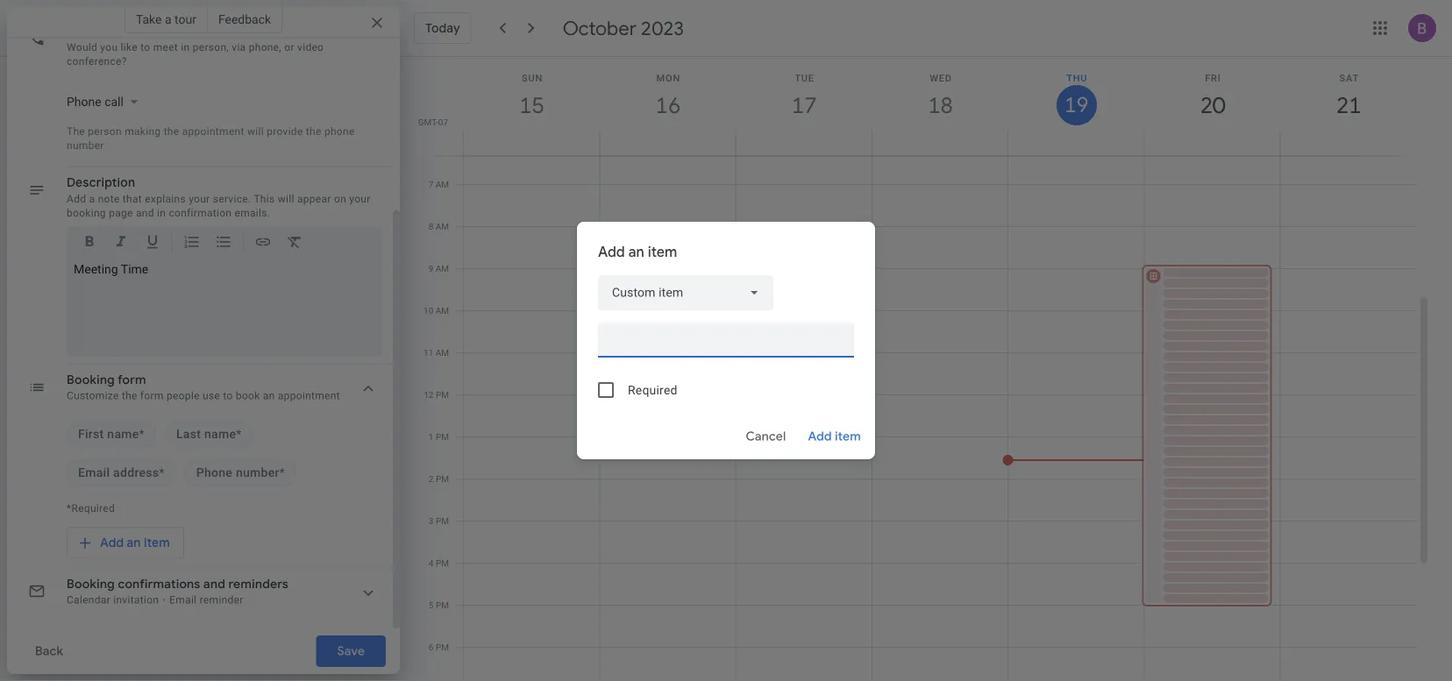 Task type: vqa. For each thing, say whether or not it's contained in the screenshot.
19 "element"
no



Task type: locate. For each thing, give the bounding box(es) containing it.
in inside the description add a note that explains your service. this will appear on your booking page and in confirmation emails.
[[157, 207, 166, 219]]

pm for 2 pm
[[436, 474, 449, 484]]

6 pm
[[429, 642, 449, 653]]

use
[[203, 390, 220, 402]]

add item button
[[801, 416, 868, 458]]

bold image
[[81, 233, 98, 254]]

1 horizontal spatial will
[[278, 193, 294, 205]]

number
[[67, 139, 104, 152], [236, 466, 280, 481]]

a inside button
[[165, 12, 171, 26]]

making
[[125, 125, 161, 138]]

to
[[140, 42, 150, 54], [223, 390, 233, 402]]

pm for 4 pm
[[436, 558, 449, 569]]

5 column header from the left
[[1008, 57, 1145, 156]]

0 horizontal spatial in
[[157, 207, 166, 219]]

am right 9
[[436, 264, 449, 274]]

in down conferencing
[[181, 42, 190, 54]]

a up booking
[[89, 193, 95, 205]]

2 name from the left
[[204, 427, 236, 442]]

2 horizontal spatial item
[[835, 429, 861, 445]]

pm right the 2
[[436, 474, 449, 484]]

1 name from the left
[[107, 427, 139, 442]]

email address *
[[78, 466, 165, 481]]

0 horizontal spatial add an item
[[100, 536, 170, 552]]

list item down "last name *"
[[185, 459, 297, 488]]

would
[[67, 42, 97, 54]]

today
[[425, 20, 460, 36]]

7 pm from the top
[[436, 642, 449, 653]]

add
[[67, 193, 86, 205], [598, 243, 625, 261], [808, 429, 832, 445], [100, 536, 124, 552]]

a
[[165, 12, 171, 26], [89, 193, 95, 205]]

7
[[428, 179, 433, 190]]

appointment up the description add a note that explains your service. this will appear on your booking page and in confirmation emails.
[[182, 125, 244, 138]]

name
[[107, 427, 139, 442], [204, 427, 236, 442]]

*
[[139, 427, 145, 442], [236, 427, 242, 442], [159, 466, 165, 481], [280, 466, 285, 481]]

will inside 'the person making the appointment will provide the phone number'
[[247, 125, 264, 138]]

pm right 3
[[436, 516, 449, 527]]

0 vertical spatial in
[[181, 42, 190, 54]]

an
[[628, 243, 644, 261], [263, 390, 275, 402], [127, 536, 141, 552]]

an inside dialog
[[628, 243, 644, 261]]

to right like
[[140, 42, 150, 54]]

add an item inside button
[[100, 536, 170, 552]]

0 horizontal spatial to
[[140, 42, 150, 54]]

am right 10
[[436, 306, 449, 316]]

grid
[[407, 57, 1431, 681]]

phone,
[[249, 42, 282, 54]]

1 vertical spatial number
[[236, 466, 280, 481]]

1 horizontal spatial appointment
[[278, 390, 340, 402]]

3 column header from the left
[[735, 57, 872, 156]]

1 vertical spatial to
[[223, 390, 233, 402]]

4 pm from the top
[[436, 516, 449, 527]]

1 horizontal spatial item
[[648, 243, 677, 261]]

7 column header from the left
[[1280, 57, 1417, 156]]

add an item inside dialog
[[598, 243, 677, 261]]

pm for 1 pm
[[436, 432, 449, 442]]

and inside location and conferencing would you like to meet in person, via phone, or video conference?
[[121, 24, 143, 40]]

gmt-
[[418, 117, 438, 127]]

name right last
[[204, 427, 236, 442]]

and up like
[[121, 24, 143, 40]]

form left people
[[140, 390, 164, 402]]

grid containing gmt-07
[[407, 57, 1431, 681]]

october 2023
[[563, 16, 684, 40]]

emails.
[[235, 207, 270, 219]]

0 horizontal spatial your
[[189, 193, 210, 205]]

the right making
[[164, 125, 179, 138]]

0 vertical spatial to
[[140, 42, 150, 54]]

numbered list image
[[183, 233, 201, 254]]

0 vertical spatial number
[[67, 139, 104, 152]]

list item containing email address
[[67, 459, 176, 488]]

* right phone
[[280, 466, 285, 481]]

note
[[98, 193, 120, 205]]

1 vertical spatial will
[[278, 193, 294, 205]]

appointment
[[182, 125, 244, 138], [278, 390, 340, 402]]

pm right 5
[[436, 600, 449, 611]]

booking
[[67, 207, 106, 219]]

1 horizontal spatial to
[[223, 390, 233, 402]]

0 horizontal spatial name
[[107, 427, 139, 442]]

9 am
[[428, 264, 449, 274]]

person
[[88, 125, 122, 138]]

2 pm from the top
[[436, 432, 449, 442]]

number right phone
[[236, 466, 280, 481]]

pm right 6
[[436, 642, 449, 653]]

pm right 12
[[436, 390, 449, 400]]

0 vertical spatial add an item
[[598, 243, 677, 261]]

or
[[284, 42, 294, 54]]

am right '11'
[[436, 348, 449, 358]]

feedback
[[218, 12, 271, 26]]

12 pm
[[424, 390, 449, 400]]

address
[[113, 466, 159, 481]]

0 horizontal spatial appointment
[[182, 125, 244, 138]]

2 horizontal spatial an
[[628, 243, 644, 261]]

1 horizontal spatial a
[[165, 12, 171, 26]]

to right use
[[223, 390, 233, 402]]

name for first name
[[107, 427, 139, 442]]

in down explains
[[157, 207, 166, 219]]

2 vertical spatial an
[[127, 536, 141, 552]]

booking
[[67, 373, 115, 388]]

0 horizontal spatial will
[[247, 125, 264, 138]]

0 vertical spatial form
[[118, 373, 146, 388]]

0 vertical spatial and
[[121, 24, 143, 40]]

2
[[429, 474, 434, 484]]

number down the
[[67, 139, 104, 152]]

Custom item text field
[[598, 330, 854, 351]]

this
[[254, 193, 275, 205]]

11 am
[[424, 348, 449, 358]]

0 vertical spatial will
[[247, 125, 264, 138]]

add an item button
[[67, 528, 184, 559]]

a left tour on the left top of page
[[165, 12, 171, 26]]

will left provide at the top
[[247, 125, 264, 138]]

back
[[35, 644, 63, 659]]

1 pm from the top
[[436, 390, 449, 400]]

* up address
[[139, 427, 145, 442]]

phone
[[324, 125, 355, 138]]

the left phone
[[306, 125, 321, 138]]

underline image
[[144, 233, 161, 254]]

will right this
[[278, 193, 294, 205]]

am for 8 am
[[436, 221, 449, 232]]

pm
[[436, 390, 449, 400], [436, 432, 449, 442], [436, 474, 449, 484], [436, 516, 449, 527], [436, 558, 449, 569], [436, 600, 449, 611], [436, 642, 449, 653]]

0 horizontal spatial item
[[144, 536, 170, 552]]

1 horizontal spatial number
[[236, 466, 280, 481]]

1 vertical spatial appointment
[[278, 390, 340, 402]]

1 your from the left
[[189, 193, 210, 205]]

2 your from the left
[[349, 193, 371, 205]]

1 horizontal spatial name
[[204, 427, 236, 442]]

* left phone
[[159, 466, 165, 481]]

2 am from the top
[[436, 221, 449, 232]]

name right first in the bottom of the page
[[107, 427, 139, 442]]

4 am from the top
[[436, 306, 449, 316]]

1 vertical spatial in
[[157, 207, 166, 219]]

9
[[428, 264, 433, 274]]

people
[[167, 390, 200, 402]]

your up the confirmation
[[189, 193, 210, 205]]

conferencing
[[146, 24, 225, 40]]

form
[[118, 373, 146, 388], [140, 390, 164, 402]]

list item down the first name *
[[67, 459, 176, 488]]

0 vertical spatial appointment
[[182, 125, 244, 138]]

appointment inside booking form customize the form people use to book an appointment
[[278, 390, 340, 402]]

pm for 3 pm
[[436, 516, 449, 527]]

0 horizontal spatial a
[[89, 193, 95, 205]]

5 am from the top
[[436, 348, 449, 358]]

1 horizontal spatial the
[[164, 125, 179, 138]]

will
[[247, 125, 264, 138], [278, 193, 294, 205]]

you
[[100, 42, 118, 54]]

october
[[563, 16, 637, 40]]

1 vertical spatial add an item
[[100, 536, 170, 552]]

pm for 6 pm
[[436, 642, 449, 653]]

number inside 'the person making the appointment will provide the phone number'
[[67, 139, 104, 152]]

take a tour
[[136, 12, 196, 26]]

2 column header from the left
[[599, 57, 736, 156]]

pm right 4
[[436, 558, 449, 569]]

5 pm
[[429, 600, 449, 611]]

0 vertical spatial a
[[165, 12, 171, 26]]

via
[[232, 42, 246, 54]]

1 vertical spatial an
[[263, 390, 275, 402]]

*required
[[67, 502, 115, 515]]

list item containing first name
[[67, 421, 156, 449]]

add an item dialog
[[577, 222, 875, 459]]

1 vertical spatial a
[[89, 193, 95, 205]]

italic image
[[112, 233, 130, 254]]

1 horizontal spatial an
[[263, 390, 275, 402]]

location
[[67, 24, 118, 40]]

the
[[164, 125, 179, 138], [306, 125, 321, 138], [122, 390, 137, 402]]

your right on
[[349, 193, 371, 205]]

1 am from the top
[[436, 179, 449, 190]]

* up phone number *
[[236, 427, 242, 442]]

list item up email address *
[[67, 421, 156, 449]]

3 pm from the top
[[436, 474, 449, 484]]

tour
[[175, 12, 196, 26]]

and down that
[[136, 207, 154, 219]]

1 horizontal spatial add an item
[[598, 243, 677, 261]]

cancel
[[746, 429, 786, 445]]

appointment inside 'the person making the appointment will provide the phone number'
[[182, 125, 244, 138]]

None field
[[598, 275, 773, 310]]

am right 8
[[436, 221, 449, 232]]

the inside booking form customize the form people use to book an appointment
[[122, 390, 137, 402]]

number inside list item
[[236, 466, 280, 481]]

column header
[[463, 57, 600, 156], [599, 57, 736, 156], [735, 57, 872, 156], [872, 57, 1009, 156], [1008, 57, 1145, 156], [1144, 57, 1281, 156], [1280, 57, 1417, 156]]

an inside booking form customize the form people use to book an appointment
[[263, 390, 275, 402]]

appointment right "book"
[[278, 390, 340, 402]]

8
[[428, 221, 433, 232]]

4
[[429, 558, 434, 569]]

2 pm
[[429, 474, 449, 484]]

10 am
[[424, 306, 449, 316]]

meet
[[153, 42, 178, 54]]

6 pm from the top
[[436, 600, 449, 611]]

confirmation
[[169, 207, 232, 219]]

name for last name
[[204, 427, 236, 442]]

0 horizontal spatial number
[[67, 139, 104, 152]]

0 horizontal spatial the
[[122, 390, 137, 402]]

form right booking
[[118, 373, 146, 388]]

item
[[648, 243, 677, 261], [835, 429, 861, 445], [144, 536, 170, 552]]

pm right 1 at the left bottom of the page
[[436, 432, 449, 442]]

list item down use
[[165, 421, 253, 449]]

add an item
[[598, 243, 677, 261], [100, 536, 170, 552]]

0 horizontal spatial an
[[127, 536, 141, 552]]

0 vertical spatial an
[[628, 243, 644, 261]]

1 horizontal spatial in
[[181, 42, 190, 54]]

the right customize
[[122, 390, 137, 402]]

list item
[[67, 421, 156, 449], [165, 421, 253, 449], [67, 459, 176, 488], [185, 459, 297, 488]]

1 horizontal spatial your
[[349, 193, 371, 205]]

3 am from the top
[[436, 264, 449, 274]]

8 am
[[428, 221, 449, 232]]

am right 7
[[436, 179, 449, 190]]

1 vertical spatial and
[[136, 207, 154, 219]]

5 pm from the top
[[436, 558, 449, 569]]

conference?
[[67, 56, 127, 68]]

am
[[436, 179, 449, 190], [436, 221, 449, 232], [436, 264, 449, 274], [436, 306, 449, 316], [436, 348, 449, 358]]



Task type: describe. For each thing, give the bounding box(es) containing it.
* for first name
[[139, 427, 145, 442]]

* for phone number
[[280, 466, 285, 481]]

in inside location and conferencing would you like to meet in person, via phone, or video conference?
[[181, 42, 190, 54]]

add inside the description add a note that explains your service. this will appear on your booking page and in confirmation emails.
[[67, 193, 86, 205]]

7 am
[[428, 179, 449, 190]]

feedback button
[[208, 5, 282, 33]]

list item containing last name
[[165, 421, 253, 449]]

2023
[[641, 16, 684, 40]]

4 column header from the left
[[872, 57, 1009, 156]]

take a tour button
[[124, 5, 208, 33]]

back button
[[21, 636, 77, 667]]

location and conferencing would you like to meet in person, via phone, or video conference?
[[67, 24, 324, 68]]

4 pm
[[429, 558, 449, 569]]

bulleted list image
[[215, 233, 232, 254]]

1 vertical spatial item
[[835, 429, 861, 445]]

person,
[[193, 42, 229, 54]]

07
[[438, 117, 448, 127]]

first name *
[[78, 427, 145, 442]]

11
[[424, 348, 433, 358]]

phone
[[196, 466, 233, 481]]

pm for 12 pm
[[436, 390, 449, 400]]

service.
[[213, 193, 251, 205]]

none field inside add an item dialog
[[598, 275, 773, 310]]

2 horizontal spatial the
[[306, 125, 321, 138]]

time
[[121, 262, 148, 277]]

last name *
[[176, 427, 242, 442]]

page
[[109, 207, 133, 219]]

meeting
[[74, 262, 118, 277]]

3 pm
[[429, 516, 449, 527]]

am for 7 am
[[436, 179, 449, 190]]

0 vertical spatial item
[[648, 243, 677, 261]]

an inside button
[[127, 536, 141, 552]]

customize
[[67, 390, 119, 402]]

cancel button
[[738, 416, 794, 458]]

description add a note that explains your service. this will appear on your booking page and in confirmation emails.
[[67, 175, 371, 219]]

insert link image
[[254, 233, 272, 254]]

required
[[628, 383, 678, 397]]

on
[[334, 193, 346, 205]]

email
[[78, 466, 110, 481]]

1 pm
[[429, 432, 449, 442]]

the person making the appointment will provide the phone number
[[67, 125, 355, 152]]

list item containing phone number
[[185, 459, 297, 488]]

add item
[[808, 429, 861, 445]]

gmt-07
[[418, 117, 448, 127]]

1 column header from the left
[[463, 57, 600, 156]]

pm for 5 pm
[[436, 600, 449, 611]]

last
[[176, 427, 201, 442]]

3
[[429, 516, 434, 527]]

phone number *
[[196, 466, 285, 481]]

5
[[429, 600, 434, 611]]

meeting time
[[74, 262, 148, 277]]

* for email address
[[159, 466, 165, 481]]

am for 9 am
[[436, 264, 449, 274]]

the
[[67, 125, 85, 138]]

to inside location and conferencing would you like to meet in person, via phone, or video conference?
[[140, 42, 150, 54]]

today button
[[414, 12, 472, 44]]

book
[[236, 390, 260, 402]]

* for last name
[[236, 427, 242, 442]]

6 column header from the left
[[1144, 57, 1281, 156]]

formatting options toolbar
[[67, 227, 382, 264]]

remove formatting image
[[286, 233, 303, 254]]

appear
[[297, 193, 331, 205]]

and inside the description add a note that explains your service. this will appear on your booking page and in confirmation emails.
[[136, 207, 154, 219]]

like
[[121, 42, 138, 54]]

12
[[424, 390, 434, 400]]

to inside booking form customize the form people use to book an appointment
[[223, 390, 233, 402]]

1
[[429, 432, 434, 442]]

will inside the description add a note that explains your service. this will appear on your booking page and in confirmation emails.
[[278, 193, 294, 205]]

description
[[67, 175, 135, 191]]

am for 10 am
[[436, 306, 449, 316]]

6
[[429, 642, 434, 653]]

Description text field
[[74, 262, 375, 350]]

take
[[136, 12, 162, 26]]

2 vertical spatial item
[[144, 536, 170, 552]]

explains
[[145, 193, 186, 205]]

10
[[424, 306, 433, 316]]

video
[[297, 42, 324, 54]]

the for person
[[164, 125, 179, 138]]

provide
[[267, 125, 303, 138]]

that
[[123, 193, 142, 205]]

first
[[78, 427, 104, 442]]

a inside the description add a note that explains your service. this will appear on your booking page and in confirmation emails.
[[89, 193, 95, 205]]

am for 11 am
[[436, 348, 449, 358]]

the for form
[[122, 390, 137, 402]]

1 vertical spatial form
[[140, 390, 164, 402]]

booking form customize the form people use to book an appointment
[[67, 373, 340, 402]]



